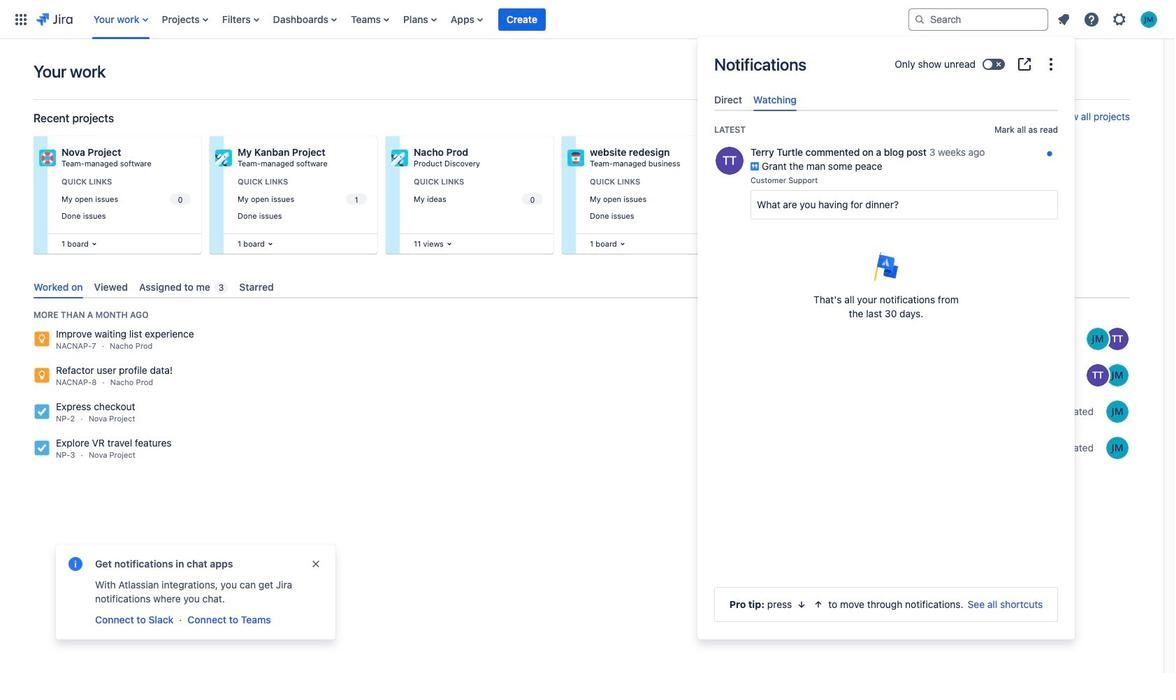 Task type: locate. For each thing, give the bounding box(es) containing it.
tab list
[[709, 88, 1064, 111], [28, 276, 1130, 299]]

settings image
[[1112, 11, 1128, 28]]

list item
[[498, 0, 546, 39]]

arrow up image
[[813, 599, 825, 610]]

2 avatar group element from the top
[[1086, 363, 1130, 388]]

banner
[[0, 0, 1175, 39]]

1 horizontal spatial board image
[[444, 238, 455, 250]]

help image
[[1084, 11, 1100, 28]]

open notifications in a new tab image
[[1017, 56, 1033, 73]]

appswitcher icon image
[[13, 11, 29, 28]]

0 horizontal spatial list
[[87, 0, 898, 39]]

Search field
[[909, 8, 1049, 30]]

1 avatar group element from the top
[[1086, 326, 1130, 352]]

dialog
[[698, 36, 1075, 640]]

jira image
[[36, 11, 73, 28], [36, 11, 73, 28]]

board image
[[265, 238, 276, 250], [444, 238, 455, 250], [617, 238, 628, 250]]

2 horizontal spatial board image
[[617, 238, 628, 250]]

list
[[87, 0, 898, 39], [1051, 7, 1166, 32]]

0 vertical spatial avatar group element
[[1086, 326, 1130, 352]]

dismiss image
[[310, 559, 322, 570]]

None search field
[[909, 8, 1049, 30]]

avatar group element
[[1086, 326, 1130, 352], [1086, 363, 1130, 388]]

1 vertical spatial avatar group element
[[1086, 363, 1130, 388]]

0 horizontal spatial board image
[[265, 238, 276, 250]]



Task type: describe. For each thing, give the bounding box(es) containing it.
3 board image from the left
[[617, 238, 628, 250]]

info image
[[67, 556, 84, 573]]

more image
[[1043, 56, 1060, 73]]

notifications image
[[1056, 11, 1072, 28]]

arrow down image
[[797, 599, 808, 610]]

0 vertical spatial tab list
[[709, 88, 1064, 111]]

your profile and settings image
[[1141, 11, 1158, 28]]

search image
[[914, 14, 926, 25]]

2 board image from the left
[[444, 238, 455, 250]]

primary element
[[8, 0, 898, 39]]

1 board image from the left
[[265, 238, 276, 250]]

more information about this user image
[[715, 146, 745, 176]]

board image
[[89, 238, 100, 250]]

1 horizontal spatial list
[[1051, 7, 1166, 32]]

1 vertical spatial tab list
[[28, 276, 1130, 299]]



Task type: vqa. For each thing, say whether or not it's contained in the screenshot.
Heading 5
no



